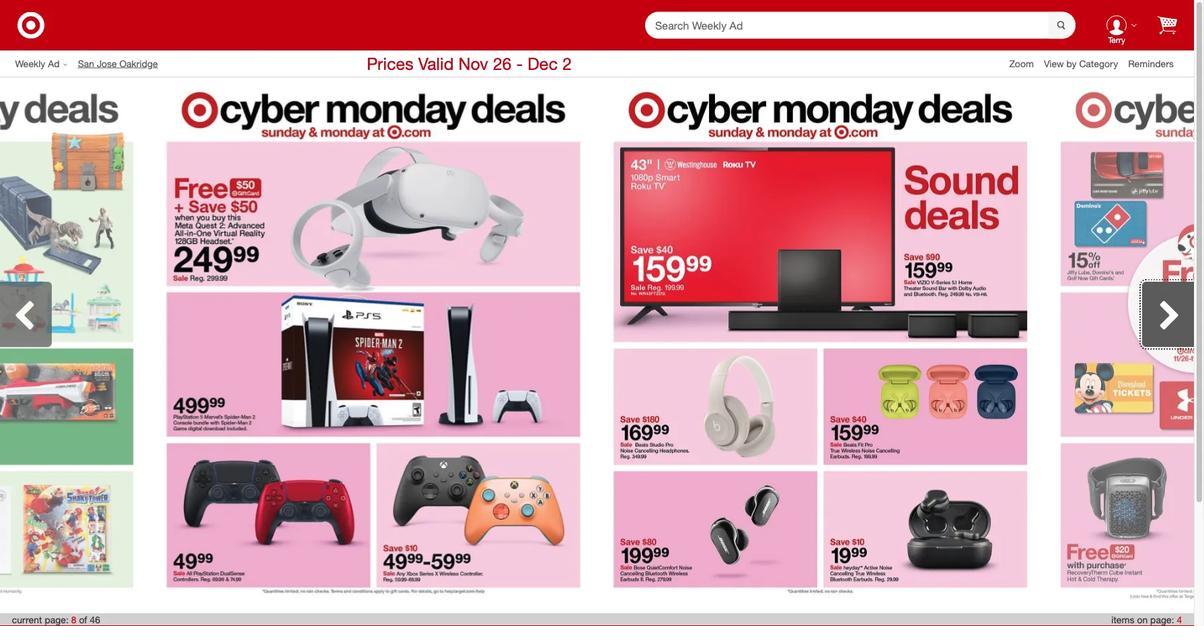 Task type: locate. For each thing, give the bounding box(es) containing it.
current
[[12, 615, 42, 626]]

form
[[646, 12, 1076, 40]]

terry
[[1109, 35, 1126, 45]]

page 8 image
[[150, 86, 597, 605]]

zoom
[[1010, 58, 1035, 69]]

weekly ad link
[[15, 57, 78, 70]]

page: left 8
[[45, 615, 69, 626]]

4
[[1178, 615, 1183, 626]]

Search Weekly Ad search field
[[646, 12, 1076, 40]]

zoom-in element
[[1010, 58, 1035, 69]]

jose
[[97, 58, 117, 69]]

2
[[563, 53, 572, 74]]

26
[[493, 53, 512, 74]]

page:
[[45, 615, 69, 626], [1151, 615, 1175, 626]]

46
[[90, 615, 100, 626]]

san
[[78, 58, 94, 69]]

page 7 image
[[0, 86, 150, 605]]

go to target.com image
[[18, 12, 44, 39]]

items on page: 4
[[1112, 615, 1183, 626]]

by
[[1067, 58, 1077, 69]]

2 page: from the left
[[1151, 615, 1175, 626]]

reminders link
[[1129, 57, 1185, 70]]

page 10 image
[[1045, 86, 1205, 605]]

1 horizontal spatial page:
[[1151, 615, 1175, 626]]

0 horizontal spatial page:
[[45, 615, 69, 626]]

page: left 4
[[1151, 615, 1175, 626]]



Task type: vqa. For each thing, say whether or not it's contained in the screenshot.
Zoom
yes



Task type: describe. For each thing, give the bounding box(es) containing it.
on
[[1138, 615, 1149, 626]]

dec
[[528, 53, 558, 74]]

prices valid nov 26 - dec 2
[[367, 53, 572, 74]]

zoom link
[[1010, 57, 1045, 70]]

reminders
[[1129, 58, 1175, 69]]

valid
[[419, 53, 454, 74]]

view by category
[[1045, 58, 1119, 69]]

of
[[79, 615, 87, 626]]

nov
[[459, 53, 489, 74]]

category
[[1080, 58, 1119, 69]]

1 page: from the left
[[45, 615, 69, 626]]

weekly
[[15, 58, 45, 69]]

weekly ad
[[15, 58, 60, 69]]

san jose oakridge
[[78, 58, 158, 69]]

view your cart on target.com image
[[1158, 16, 1178, 35]]

items
[[1112, 615, 1135, 626]]

8
[[71, 615, 76, 626]]

oakridge
[[120, 58, 158, 69]]

terry link
[[1097, 4, 1138, 47]]

prices
[[367, 53, 414, 74]]

current page: 8 of 46
[[12, 615, 100, 626]]

view by category link
[[1045, 58, 1129, 69]]

san jose oakridge link
[[78, 57, 168, 70]]

view
[[1045, 58, 1065, 69]]

-
[[517, 53, 523, 74]]

ad
[[48, 58, 60, 69]]

page 9 image
[[597, 86, 1045, 605]]



